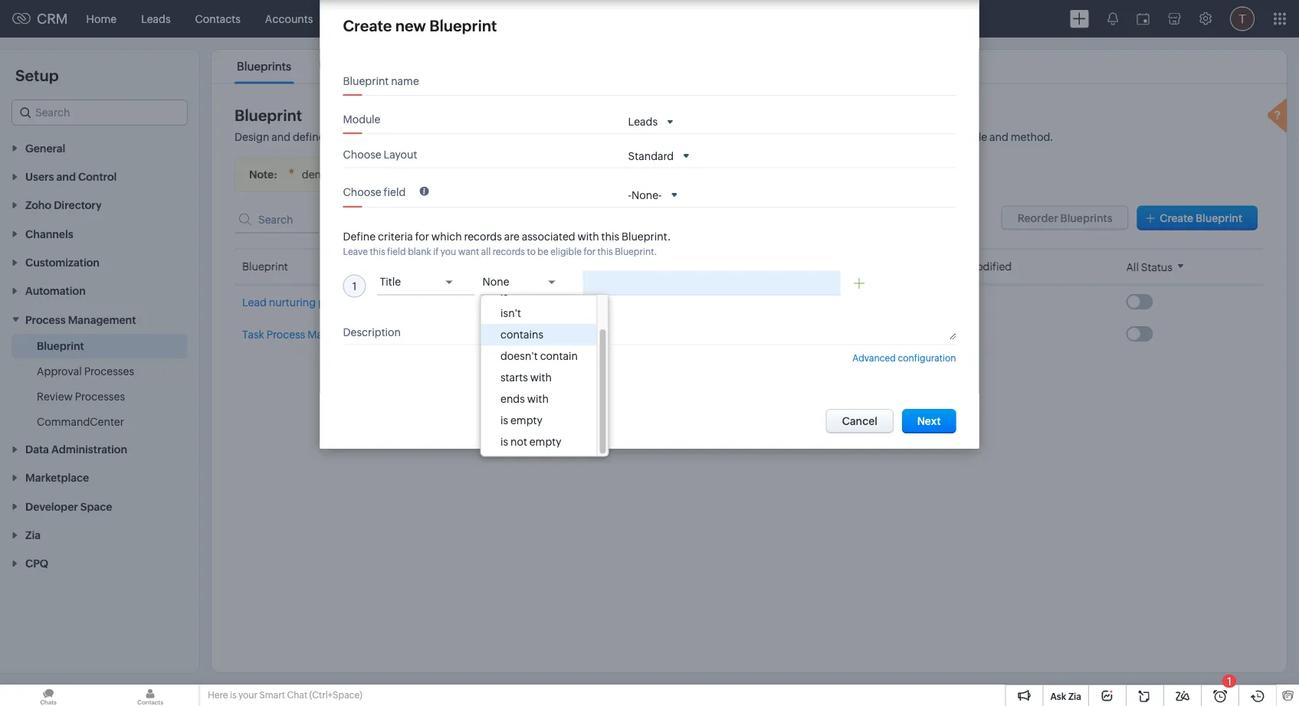 Task type: vqa. For each thing, say whether or not it's contained in the screenshot.
Attachments link
no



Task type: describe. For each thing, give the bounding box(es) containing it.
is empty
[[500, 414, 542, 426]]

ends with
[[500, 393, 548, 405]]

your right "matches"
[[443, 131, 466, 143]]

1 horizontal spatial tasks
[[484, 328, 512, 340]]

are
[[504, 231, 520, 243]]

isn't
[[500, 307, 521, 319]]

draft
[[363, 169, 387, 181]]

published
[[448, 169, 497, 181]]

processes for approval processes
[[84, 365, 134, 377]]

ask zia
[[1050, 692, 1081, 702]]

lead for lead status
[[799, 296, 824, 308]]

tree containing is
[[481, 281, 608, 456]]

*
[[289, 167, 294, 181]]

which
[[431, 231, 462, 243]]

* denotes the draft copy of the published blueprint.
[[289, 167, 549, 181]]

process inside "link"
[[318, 297, 357, 309]]

-none-
[[628, 189, 662, 201]]

associated
[[522, 231, 575, 243]]

contains
[[500, 328, 543, 341]]

you
[[441, 247, 456, 257]]

define criteria for which records are associated with this blueprint. leave this field blank if you want all records to be eligible for this blueprint.
[[343, 231, 671, 257]]

denotes
[[302, 169, 343, 181]]

0 vertical spatial empty
[[510, 414, 542, 426]]

create new blueprint
[[343, 17, 497, 35]]

choose field
[[343, 186, 406, 198]]

(ctrl+space)
[[309, 691, 362, 701]]

choose layout
[[343, 149, 417, 161]]

commandcenter
[[37, 416, 124, 428]]

field inside the define criteria for which records are associated with this blueprint. leave this field blank if you want all records to be eligible for this blueprint.
[[387, 247, 406, 257]]

1 vertical spatial empty
[[529, 436, 561, 448]]

approval processes link
[[37, 364, 134, 379]]

1 that from the left
[[376, 131, 396, 143]]

field
[[799, 261, 824, 273]]

ends
[[500, 393, 525, 405]]

contacts link
[[183, 0, 253, 37]]

1 horizontal spatial layout
[[642, 261, 675, 273]]

process inside "dropdown button"
[[25, 314, 66, 326]]

1 vertical spatial standard
[[642, 296, 688, 308]]

zia
[[1068, 692, 1081, 702]]

copy
[[390, 169, 414, 181]]

deals link
[[325, 0, 377, 37]]

method.
[[1011, 131, 1053, 143]]

module
[[343, 113, 381, 126]]

making
[[602, 131, 640, 143]]

last modified
[[945, 261, 1012, 273]]

usage link
[[317, 60, 355, 73]]

process management region
[[0, 334, 199, 435]]

2 the from the left
[[429, 169, 445, 181]]

choose for choose layout
[[343, 149, 381, 161]]

1 vertical spatial process
[[266, 329, 305, 341]]

task process management
[[242, 329, 374, 341]]

name
[[391, 75, 419, 87]]

0 horizontal spatial for
[[415, 231, 429, 243]]

last
[[945, 261, 965, 273]]

0 vertical spatial process
[[335, 131, 374, 143]]

design
[[235, 131, 269, 143]]

lead nurturing process
[[242, 297, 357, 309]]

leave
[[343, 247, 368, 257]]

contain
[[540, 350, 578, 362]]

blueprint inside process management region
[[37, 340, 84, 352]]

is for is empty
[[500, 414, 508, 426]]

task process management link
[[242, 327, 376, 342]]

want
[[458, 247, 479, 257]]

process management button
[[0, 305, 199, 334]]

starts with
[[500, 371, 551, 384]]

be
[[538, 247, 549, 257]]

blueprints
[[237, 60, 291, 73]]

is not empty
[[500, 436, 561, 448]]

organizational
[[468, 131, 539, 143]]

a
[[327, 131, 333, 143]]

accounts link
[[253, 0, 325, 37]]

setup
[[15, 67, 59, 84]]

new
[[395, 17, 426, 35]]

contacts image
[[102, 685, 199, 707]]

0 horizontal spatial layout
[[384, 149, 417, 161]]

review processes link
[[37, 389, 125, 404]]

crm link
[[12, 11, 68, 27]]

starts
[[500, 371, 528, 384]]

task
[[242, 329, 264, 341]]

management inside "dropdown button"
[[68, 314, 136, 326]]

advanced
[[853, 353, 896, 363]]

1 horizontal spatial management
[[308, 329, 374, 341]]

modified
[[967, 261, 1012, 273]]

deals
[[337, 13, 365, 25]]

design and define a process that matches your organizational policy while making sure that your data is streamlined and adhere to your team's work style and method.
[[235, 131, 1053, 143]]

usage
[[319, 60, 352, 73]]

eligible
[[550, 247, 582, 257]]

title
[[380, 275, 401, 288]]

is for is
[[500, 285, 508, 298]]

1 vertical spatial records
[[493, 247, 525, 257]]

1 vertical spatial blueprint.
[[615, 247, 657, 257]]

review processes
[[37, 390, 125, 403]]

blueprint name
[[343, 75, 419, 87]]

home
[[86, 13, 117, 25]]

blank
[[408, 247, 431, 257]]

your left data on the right of page
[[687, 131, 709, 143]]

smart
[[259, 691, 285, 701]]

approval processes
[[37, 365, 134, 377]]

data
[[712, 131, 734, 143]]

matches
[[398, 131, 441, 143]]

streamlined
[[746, 131, 805, 143]]

define
[[343, 231, 376, 243]]

team's
[[902, 131, 935, 143]]

all
[[481, 247, 491, 257]]

crm
[[37, 11, 68, 27]]

chat
[[287, 691, 307, 701]]



Task type: locate. For each thing, give the bounding box(es) containing it.
leads up the design and define a process that matches your organizational policy while making sure that your data is streamlined and adhere to your team's work style and method.
[[628, 116, 658, 128]]

0 vertical spatial tasks
[[389, 13, 416, 25]]

blueprint
[[429, 17, 497, 35], [343, 75, 389, 87], [235, 107, 302, 125], [1196, 212, 1242, 224], [242, 261, 288, 273], [37, 340, 84, 352]]

for up blank at top
[[415, 231, 429, 243]]

this
[[601, 231, 619, 243], [370, 247, 385, 257], [598, 247, 613, 257]]

lead inside "link"
[[242, 297, 267, 309]]

None field
[[480, 271, 577, 295]]

is
[[736, 131, 744, 143], [500, 285, 508, 298], [500, 414, 508, 426], [500, 436, 508, 448], [230, 691, 237, 701]]

1 horizontal spatial process
[[266, 329, 305, 341]]

field down copy at the top of page
[[384, 186, 406, 198]]

processes
[[84, 365, 134, 377], [75, 390, 125, 403]]

blueprint.
[[622, 231, 671, 243], [615, 247, 657, 257]]

Standard field
[[628, 149, 693, 163]]

0 vertical spatial records
[[464, 231, 502, 243]]

none
[[482, 275, 509, 288]]

1 vertical spatial with
[[530, 371, 551, 384]]

2 choose from the top
[[343, 186, 381, 198]]

and right style
[[990, 131, 1009, 143]]

tasks down isn't
[[484, 328, 512, 340]]

1 horizontal spatial that
[[665, 131, 685, 143]]

1 horizontal spatial for
[[584, 247, 596, 257]]

blueprints link
[[235, 60, 294, 73]]

the right "of"
[[429, 169, 445, 181]]

0 vertical spatial field
[[384, 186, 406, 198]]

1 vertical spatial create
[[1160, 212, 1194, 224]]

1 vertical spatial leads
[[628, 116, 658, 128]]

1 vertical spatial tasks
[[484, 328, 512, 340]]

approval
[[37, 365, 82, 377]]

None button
[[826, 409, 894, 434], [902, 409, 956, 434], [826, 409, 894, 434], [902, 409, 956, 434]]

list
[[223, 50, 366, 83]]

process down "module"
[[335, 131, 374, 143]]

to inside the define criteria for which records are associated with this blueprint. leave this field blank if you want all records to be eligible for this blueprint.
[[527, 247, 536, 257]]

commandcenter link
[[37, 414, 124, 429]]

1 lead from the left
[[799, 296, 824, 308]]

is down ends in the bottom of the page
[[500, 414, 508, 426]]

empty
[[510, 414, 542, 426], [529, 436, 561, 448]]

the
[[345, 169, 361, 181], [429, 169, 445, 181]]

advanced configuration
[[853, 353, 956, 363]]

to left be
[[527, 247, 536, 257]]

Title field
[[377, 271, 474, 295]]

process right task
[[266, 329, 305, 341]]

tasks right deals link
[[389, 13, 416, 25]]

lead nurturing process link
[[242, 295, 360, 310]]

0 vertical spatial blueprint.
[[622, 231, 671, 243]]

2 horizontal spatial and
[[990, 131, 1009, 143]]

style
[[964, 131, 987, 143]]

1 vertical spatial layout
[[642, 261, 675, 273]]

2 horizontal spatial leads
[[628, 116, 658, 128]]

with down doesn't contain
[[530, 371, 551, 384]]

field
[[384, 186, 406, 198], [387, 247, 406, 257]]

is for is not empty
[[500, 436, 508, 448]]

1 the from the left
[[345, 169, 361, 181]]

processes for review processes
[[75, 390, 125, 403]]

tasks link
[[377, 0, 429, 37]]

and left adhere
[[807, 131, 826, 143]]

for
[[415, 231, 429, 243], [584, 247, 596, 257]]

0 vertical spatial standard
[[628, 150, 674, 162]]

process management
[[25, 314, 136, 326]]

with for starts with
[[530, 371, 551, 384]]

list containing blueprints
[[223, 50, 366, 83]]

1 and from the left
[[272, 131, 291, 143]]

processes up review processes
[[84, 365, 134, 377]]

accounts
[[265, 13, 313, 25]]

define
[[293, 131, 325, 143]]

0 horizontal spatial lead
[[242, 297, 267, 309]]

3 and from the left
[[990, 131, 1009, 143]]

0 horizontal spatial management
[[68, 314, 136, 326]]

that up choose layout
[[376, 131, 396, 143]]

leads inside leads 'field'
[[628, 116, 658, 128]]

here
[[208, 691, 228, 701]]

process up blueprint link
[[25, 314, 66, 326]]

None text field
[[628, 78, 956, 90], [628, 326, 956, 340], [628, 78, 956, 90], [628, 326, 956, 340]]

2 vertical spatial leads
[[484, 296, 514, 308]]

choose for choose field
[[343, 186, 381, 198]]

layout up copy at the top of page
[[384, 149, 417, 161]]

2 that from the left
[[665, 131, 685, 143]]

create for create blueprint
[[1160, 212, 1194, 224]]

0 vertical spatial with
[[578, 231, 599, 243]]

is right 'here'
[[230, 691, 237, 701]]

if
[[433, 247, 439, 257]]

0 horizontal spatial create
[[343, 17, 392, 35]]

your
[[443, 131, 466, 143], [687, 131, 709, 143], [878, 131, 900, 143], [238, 691, 257, 701]]

lead for lead nurturing process
[[242, 297, 267, 309]]

0 horizontal spatial leads
[[141, 13, 171, 25]]

1 horizontal spatial create
[[1160, 212, 1194, 224]]

leads down 'none'
[[484, 296, 514, 308]]

your left team's at top
[[878, 131, 900, 143]]

Search text field
[[235, 206, 464, 233]]

0 vertical spatial processes
[[84, 365, 134, 377]]

leads
[[141, 13, 171, 25], [628, 116, 658, 128], [484, 296, 514, 308]]

1 horizontal spatial to
[[865, 131, 875, 143]]

configuration
[[898, 353, 956, 363]]

lead up task
[[242, 297, 267, 309]]

and left define
[[272, 131, 291, 143]]

blueprint inside button
[[1196, 212, 1242, 224]]

for right eligible
[[584, 247, 596, 257]]

to right adhere
[[865, 131, 875, 143]]

of
[[417, 169, 427, 181]]

1 vertical spatial to
[[527, 247, 536, 257]]

layout down -none- field
[[642, 261, 675, 273]]

chats image
[[0, 685, 97, 707]]

to
[[865, 131, 875, 143], [527, 247, 536, 257]]

leads for leads link
[[141, 13, 171, 25]]

management up blueprint link
[[68, 314, 136, 326]]

criteria
[[378, 231, 413, 243]]

note:
[[249, 169, 277, 181]]

records up all
[[464, 231, 502, 243]]

1 vertical spatial processes
[[75, 390, 125, 403]]

review
[[37, 390, 73, 403]]

1 vertical spatial choose
[[343, 186, 381, 198]]

is right data on the right of page
[[736, 131, 744, 143]]

blueprint. down the none-
[[622, 231, 671, 243]]

lead left status
[[799, 296, 824, 308]]

2 and from the left
[[807, 131, 826, 143]]

0 vertical spatial for
[[415, 231, 429, 243]]

0 vertical spatial leads
[[141, 13, 171, 25]]

1 horizontal spatial the
[[429, 169, 445, 181]]

status
[[826, 296, 857, 308]]

with down starts with
[[527, 393, 548, 405]]

management down lead nurturing process "link"
[[308, 329, 374, 341]]

2 lead from the left
[[242, 297, 267, 309]]

that right sure
[[665, 131, 685, 143]]

create blueprint
[[1160, 212, 1242, 224]]

process
[[25, 314, 66, 326], [266, 329, 305, 341]]

0 vertical spatial choose
[[343, 149, 381, 161]]

leads inside leads link
[[141, 13, 171, 25]]

-
[[628, 189, 632, 201]]

0 vertical spatial management
[[68, 314, 136, 326]]

policy
[[541, 131, 572, 143]]

1 vertical spatial for
[[584, 247, 596, 257]]

not
[[510, 436, 527, 448]]

doesn't contain
[[500, 350, 578, 362]]

nurturing
[[269, 297, 316, 309]]

leads for leads 'field'
[[628, 116, 658, 128]]

sure
[[642, 131, 663, 143]]

layout
[[384, 149, 417, 161], [642, 261, 675, 273]]

meetings
[[441, 13, 487, 25]]

leads right home at the left
[[141, 13, 171, 25]]

1 vertical spatial management
[[308, 329, 374, 341]]

1
[[1227, 676, 1232, 688]]

blueprint link
[[37, 338, 84, 354]]

0 horizontal spatial to
[[527, 247, 536, 257]]

0 horizontal spatial and
[[272, 131, 291, 143]]

work
[[937, 131, 962, 143]]

Leads field
[[628, 115, 677, 129]]

none-
[[632, 189, 662, 201]]

0 vertical spatial to
[[865, 131, 875, 143]]

0 vertical spatial layout
[[384, 149, 417, 161]]

your left smart
[[238, 691, 257, 701]]

0 vertical spatial process
[[25, 314, 66, 326]]

records
[[464, 231, 502, 243], [493, 247, 525, 257]]

0 horizontal spatial process
[[25, 314, 66, 326]]

blueprint. down '-'
[[615, 247, 657, 257]]

processes down 'approval processes' at the bottom left
[[75, 390, 125, 403]]

the left draft
[[345, 169, 361, 181]]

contacts
[[195, 13, 241, 25]]

0 vertical spatial create
[[343, 17, 392, 35]]

1 vertical spatial field
[[387, 247, 406, 257]]

is left not
[[500, 436, 508, 448]]

-None- field
[[628, 188, 681, 202]]

lead
[[799, 296, 824, 308], [242, 297, 267, 309]]

field down the 'criteria'
[[387, 247, 406, 257]]

create for create new blueprint
[[343, 17, 392, 35]]

records down are
[[493, 247, 525, 257]]

with for ends with
[[527, 393, 548, 405]]

and
[[272, 131, 291, 143], [807, 131, 826, 143], [990, 131, 1009, 143]]

1 choose from the top
[[343, 149, 381, 161]]

1 horizontal spatial leads
[[484, 296, 514, 308]]

is up isn't
[[500, 285, 508, 298]]

1 vertical spatial process
[[318, 297, 357, 309]]

None text field
[[583, 271, 840, 295]]

ask
[[1050, 692, 1066, 702]]

0 horizontal spatial tasks
[[389, 13, 416, 25]]

description
[[343, 326, 401, 338]]

choose up draft
[[343, 149, 381, 161]]

choose down draft
[[343, 186, 381, 198]]

0 horizontal spatial that
[[376, 131, 396, 143]]

tasks
[[389, 13, 416, 25], [484, 328, 512, 340]]

meetings link
[[429, 0, 500, 37]]

1 horizontal spatial and
[[807, 131, 826, 143]]

while
[[574, 131, 600, 143]]

management
[[68, 314, 136, 326], [308, 329, 374, 341]]

blueprint.
[[499, 169, 549, 181]]

0 horizontal spatial the
[[345, 169, 361, 181]]

standard
[[628, 150, 674, 162], [642, 296, 688, 308]]

2 vertical spatial with
[[527, 393, 548, 405]]

create inside button
[[1160, 212, 1194, 224]]

create blueprint button
[[1137, 206, 1258, 230]]

standard inside 'standard' field
[[628, 150, 674, 162]]

tree
[[481, 281, 608, 456]]

process up task process management link
[[318, 297, 357, 309]]

home link
[[74, 0, 129, 37]]

with up eligible
[[578, 231, 599, 243]]

1 horizontal spatial lead
[[799, 296, 824, 308]]

with inside the define criteria for which records are associated with this blueprint. leave this field blank if you want all records to be eligible for this blueprint.
[[578, 231, 599, 243]]

empty right not
[[529, 436, 561, 448]]

empty down ends with
[[510, 414, 542, 426]]



